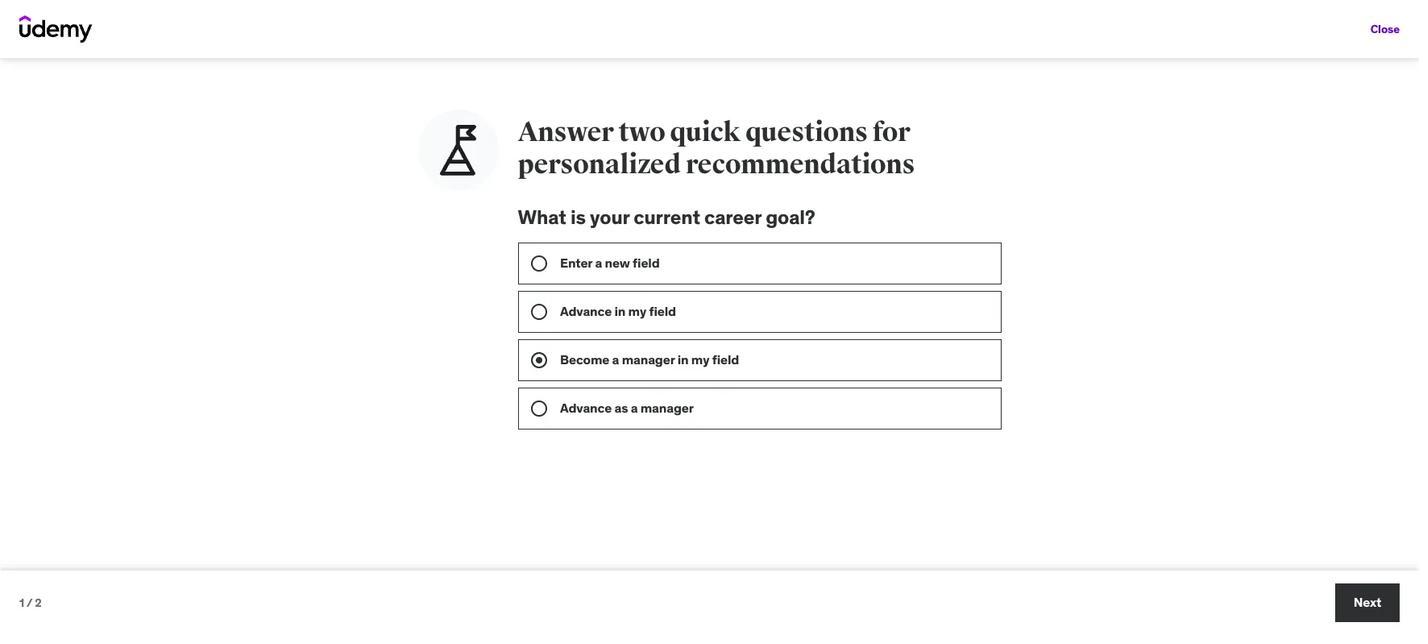 Task type: locate. For each thing, give the bounding box(es) containing it.
viewing
[[305, 540, 376, 565]]

1 vertical spatial a
[[612, 351, 619, 367]]

in down new
[[614, 303, 625, 319]]

is
[[571, 205, 586, 230]]

2 advance from the top
[[560, 400, 612, 416]]

my
[[628, 303, 646, 319], [691, 351, 709, 367]]

for
[[873, 115, 910, 149]]

field right new
[[632, 255, 659, 271]]

advance left as
[[560, 400, 612, 416]]

0 vertical spatial advance
[[560, 303, 612, 319]]

advance as a manager
[[560, 400, 694, 416]]

your right is
[[590, 205, 630, 230]]

career
[[705, 205, 762, 230]]

field for enter a new field
[[632, 255, 659, 271]]

two
[[619, 115, 665, 149]]

close button
[[1371, 13, 1400, 45]]

become a manager in my field
[[560, 351, 739, 367]]

1 vertical spatial your
[[590, 205, 630, 230]]

2 vertical spatial a
[[631, 400, 638, 416]]

my up pencil drawing
[[691, 351, 709, 367]]

manager up pencil
[[640, 400, 694, 416]]

pencil drawing link
[[608, 406, 811, 451]]

1 vertical spatial in
[[677, 351, 688, 367]]

field
[[632, 255, 659, 271], [649, 303, 676, 319], [712, 351, 739, 367]]

1
[[19, 595, 24, 610]]

/
[[26, 595, 33, 610]]

field up drawing
[[712, 351, 739, 367]]

become
[[560, 351, 609, 367]]

0 vertical spatial your
[[278, 70, 297, 82]]

0 horizontal spatial a
[[595, 255, 602, 271]]

in
[[614, 303, 625, 319], [677, 351, 688, 367]]

1 vertical spatial my
[[691, 351, 709, 367]]

a right become at the bottom
[[612, 351, 619, 367]]

manager
[[622, 351, 675, 367], [640, 400, 694, 416]]

enter
[[560, 255, 592, 271]]

illustration
[[887, 420, 952, 436]]

advance up become at the bottom
[[560, 303, 612, 319]]

1 advance from the top
[[560, 303, 612, 319]]

field for advance in my field
[[649, 303, 676, 319]]

0 vertical spatial my
[[628, 303, 646, 319]]

0 vertical spatial in
[[614, 303, 625, 319]]

what is your current career goal?
[[518, 205, 815, 230]]

inspired
[[228, 70, 263, 82]]

1 vertical spatial advance
[[560, 400, 612, 416]]

1 horizontal spatial your
[[590, 205, 630, 230]]

as
[[614, 400, 628, 416]]

advance for advance as a manager
[[560, 400, 612, 416]]

pencil
[[665, 420, 702, 436]]

in up pencil
[[677, 351, 688, 367]]

sketching
[[470, 420, 531, 436]]

a left new
[[595, 255, 602, 271]]

2
[[35, 595, 42, 610]]

your for selections
[[278, 70, 297, 82]]

1 vertical spatial field
[[649, 303, 676, 319]]

0 vertical spatial a
[[595, 255, 602, 271]]

0 horizontal spatial in
[[614, 303, 625, 319]]

a
[[595, 255, 602, 271], [612, 351, 619, 367], [631, 400, 638, 416]]

your
[[278, 70, 297, 82], [590, 205, 630, 230]]

my up become a manager in my field
[[628, 303, 646, 319]]

a right as
[[631, 400, 638, 416]]

advance for advance in my field
[[560, 303, 612, 319]]

advance in my field
[[560, 303, 676, 319]]

your right "by"
[[278, 70, 297, 82]]

a for new
[[595, 255, 602, 271]]

0 horizontal spatial your
[[278, 70, 297, 82]]

1 horizontal spatial a
[[612, 351, 619, 367]]

illustration link
[[818, 406, 1021, 451]]

answer two quick questions for personalized recommendations
[[518, 115, 915, 181]]

manager up advance as a manager at the left bottom of the page
[[622, 351, 675, 367]]

advance
[[560, 303, 612, 319], [560, 400, 612, 416]]

0 vertical spatial field
[[632, 255, 659, 271]]

field up become a manager in my field
[[649, 303, 676, 319]]

next button
[[1336, 584, 1400, 622]]



Task type: describe. For each thing, give the bounding box(es) containing it.
2 horizontal spatial a
[[631, 400, 638, 416]]

are
[[272, 540, 301, 565]]

current
[[634, 205, 700, 230]]

1 horizontal spatial in
[[677, 351, 688, 367]]

enter a new field
[[560, 255, 659, 271]]

questions
[[746, 115, 868, 149]]

new
[[605, 255, 630, 271]]

close
[[1371, 21, 1400, 36]]

learners
[[189, 540, 268, 565]]

new
[[195, 70, 215, 82]]

learners are viewing
[[189, 540, 376, 565]]

a for manager
[[612, 351, 619, 367]]

answer
[[518, 115, 614, 149]]

personalized
[[518, 148, 681, 181]]

your for current
[[590, 205, 630, 230]]

sketching link
[[399, 406, 602, 451]]

1 / 2
[[19, 595, 42, 610]]

selections
[[299, 70, 343, 82]]

inspired by your selections
[[228, 70, 343, 82]]

udemy image
[[19, 15, 93, 43]]

pencil drawing
[[665, 420, 755, 436]]

drawing
[[704, 420, 755, 436]]

quick
[[670, 115, 741, 149]]

1 horizontal spatial my
[[691, 351, 709, 367]]

0 horizontal spatial my
[[628, 303, 646, 319]]

goal?
[[766, 205, 815, 230]]

2 vertical spatial field
[[712, 351, 739, 367]]

next
[[1354, 594, 1382, 611]]

by
[[266, 70, 276, 82]]

recommendations
[[686, 148, 915, 181]]

what
[[518, 205, 567, 230]]

1 vertical spatial manager
[[640, 400, 694, 416]]

0 vertical spatial manager
[[622, 351, 675, 367]]



Task type: vqa. For each thing, say whether or not it's contained in the screenshot.
the left •
no



